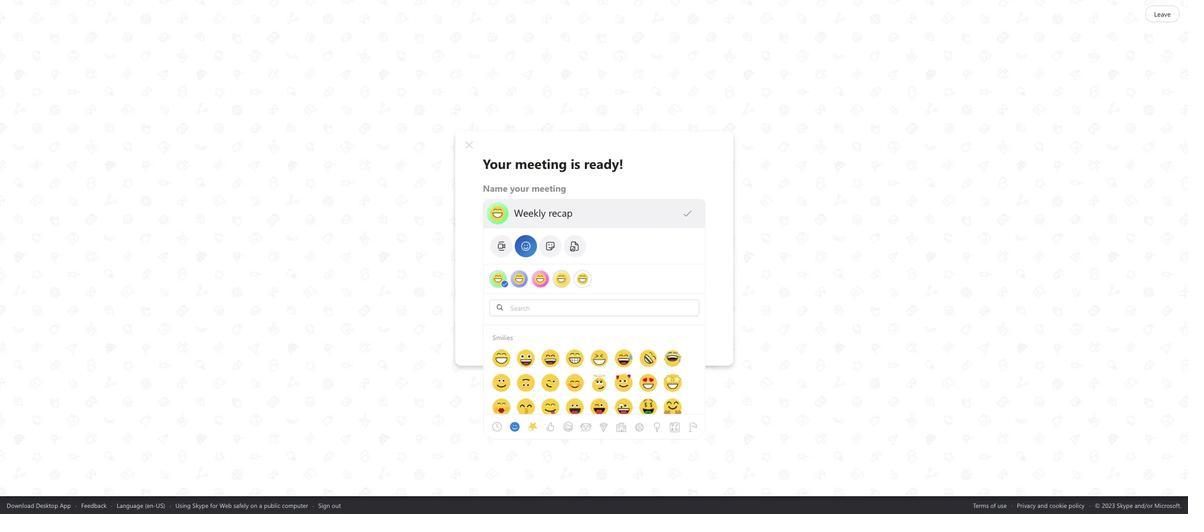Task type: locate. For each thing, give the bounding box(es) containing it.
policy
[[1069, 501, 1085, 510]]

web
[[219, 501, 232, 510]]

using skype for web safely on a public computer link
[[175, 501, 308, 510]]

and
[[1038, 501, 1048, 510]]

sign out link
[[318, 501, 341, 510]]

computer
[[282, 501, 308, 510]]

safely
[[234, 501, 249, 510]]

privacy and cookie policy link
[[1017, 501, 1085, 510]]

us)
[[156, 501, 165, 510]]

using
[[175, 501, 191, 510]]

Type a meeting name (optional) text field
[[514, 207, 682, 219]]

out
[[332, 501, 341, 510]]

sign
[[318, 501, 330, 510]]

use
[[998, 501, 1007, 510]]

download desktop app
[[7, 501, 71, 510]]

(en-
[[145, 501, 156, 510]]

a
[[259, 501, 262, 510]]

Search text field
[[508, 303, 696, 313]]

app
[[60, 501, 71, 510]]

language
[[117, 501, 143, 510]]

language (en-us)
[[117, 501, 165, 510]]

public
[[264, 501, 280, 510]]

cookie
[[1050, 501, 1067, 510]]

tab list
[[489, 234, 697, 258], [488, 399, 737, 455]]



Task type: vqa. For each thing, say whether or not it's contained in the screenshot.
How did the universe begin?
no



Task type: describe. For each thing, give the bounding box(es) containing it.
feedback
[[81, 501, 107, 510]]

for
[[210, 501, 218, 510]]

privacy
[[1017, 501, 1036, 510]]

skype
[[192, 501, 209, 510]]

1 vertical spatial tab list
[[488, 399, 737, 455]]

terms
[[973, 501, 989, 510]]

terms of use link
[[973, 501, 1007, 510]]

using skype for web safely on a public computer
[[175, 501, 308, 510]]

privacy and cookie policy
[[1017, 501, 1085, 510]]

sign out
[[318, 501, 341, 510]]

download
[[7, 501, 34, 510]]

language (en-us) link
[[117, 501, 165, 510]]

desktop
[[36, 501, 58, 510]]

of
[[991, 501, 996, 510]]

terms of use
[[973, 501, 1007, 510]]

download desktop app link
[[7, 501, 71, 510]]

on
[[250, 501, 258, 510]]

0 vertical spatial tab list
[[489, 234, 697, 258]]

feedback link
[[81, 501, 107, 510]]



